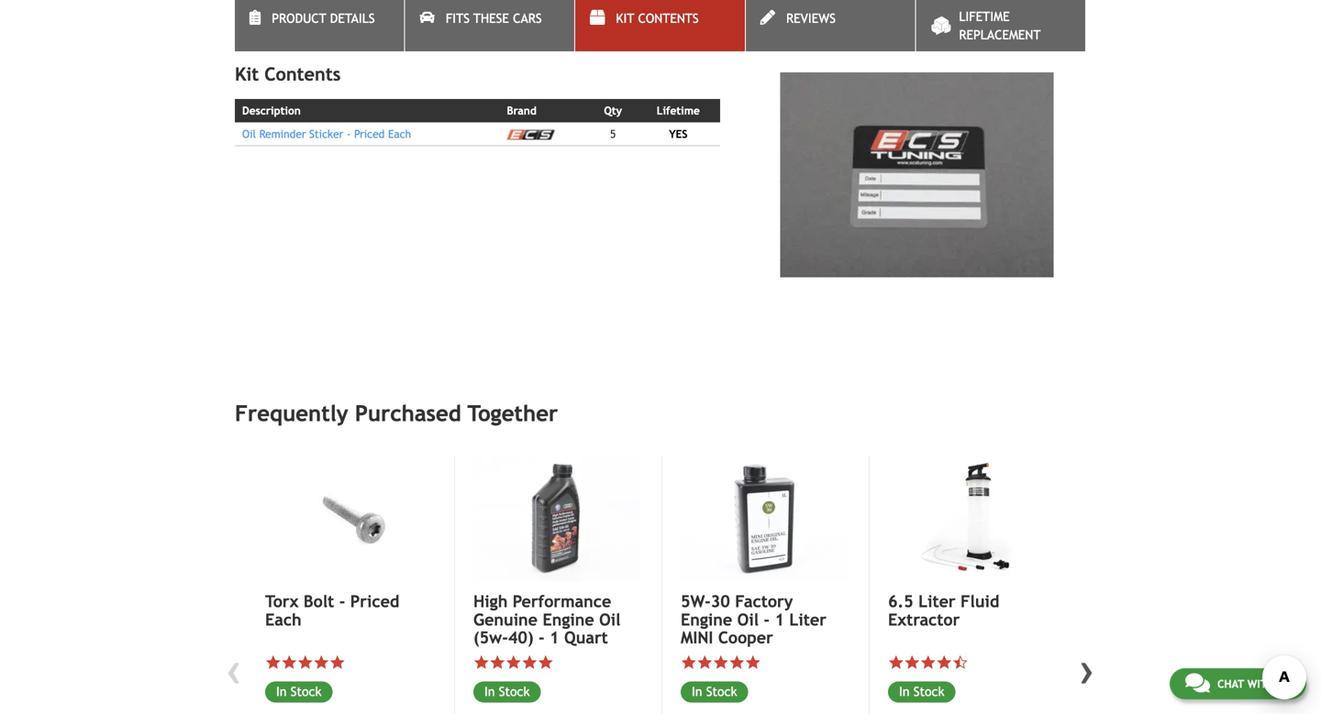 Task type: locate. For each thing, give the bounding box(es) containing it.
engine inside high performance genuine engine oil (5w-40) - 1 quart
[[543, 610, 594, 630]]

0 horizontal spatial lifetime
[[657, 104, 700, 117]]

8 star image from the left
[[745, 655, 761, 671]]

in for 6.5 liter fluid extractor
[[899, 685, 910, 700]]

fits
[[446, 11, 470, 26]]

in stock down 40)
[[484, 685, 530, 700]]

oil inside high performance genuine engine oil (5w-40) - 1 quart
[[599, 610, 621, 630]]

1 horizontal spatial lifetime
[[959, 9, 1010, 24]]

each left bolt
[[265, 610, 302, 630]]

frequently purchased together
[[235, 401, 558, 427]]

0 vertical spatial kit contents
[[616, 11, 699, 26]]

each right sticker at the left top
[[388, 127, 411, 140]]

0 horizontal spatial kit
[[235, 63, 259, 85]]

1 horizontal spatial oil
[[599, 610, 621, 630]]

in stock down mini
[[692, 685, 737, 700]]

in stock down torx bolt - priced each
[[276, 685, 322, 700]]

priced inside torx bolt - priced each
[[350, 592, 399, 612]]

stock down torx bolt - priced each
[[291, 685, 322, 700]]

-
[[347, 127, 351, 140], [339, 592, 345, 612], [764, 610, 770, 630], [539, 629, 545, 648]]

lifetime for lifetime replacement
[[959, 9, 1010, 24]]

0 horizontal spatial engine
[[543, 610, 594, 630]]

together
[[468, 401, 558, 427]]

engine for mini
[[681, 610, 732, 630]]

0 vertical spatial kit
[[616, 11, 634, 26]]

0 horizontal spatial 1
[[550, 629, 559, 648]]

high performance genuine engine oil (5w-40) - 1 quart link
[[473, 592, 641, 648]]

factory
[[735, 592, 793, 612]]

lifetime up the "replacement"
[[959, 9, 1010, 24]]

in stock down extractor
[[899, 685, 945, 700]]

description
[[242, 104, 301, 117]]

9 star image from the left
[[522, 655, 538, 671]]

performance
[[513, 592, 611, 612]]

0 vertical spatial lifetime
[[959, 9, 1010, 24]]

4 star image from the left
[[888, 655, 904, 671]]

torx bolt - priced each image
[[265, 456, 434, 582]]

torx bolt - priced each link
[[265, 592, 434, 630]]

5 star image from the left
[[904, 655, 920, 671]]

1 vertical spatial kit contents
[[235, 63, 341, 85]]

1 in from the left
[[276, 685, 287, 700]]

- right 30
[[764, 610, 770, 630]]

chat with us
[[1217, 678, 1291, 691]]

› link
[[1073, 645, 1101, 694]]

oil inside 5w-30 factory engine oil - 1 liter mini cooper
[[737, 610, 759, 630]]

star image
[[265, 655, 281, 671], [297, 655, 313, 671], [920, 655, 936, 671], [936, 655, 952, 671], [538, 655, 554, 671], [681, 655, 697, 671], [713, 655, 729, 671], [745, 655, 761, 671]]

1 inside 5w-30 factory engine oil - 1 liter mini cooper
[[775, 610, 784, 630]]

engine inside 5w-30 factory engine oil - 1 liter mini cooper
[[681, 610, 732, 630]]

oil right 30
[[737, 610, 759, 630]]

extractor
[[888, 610, 960, 630]]

lifetime
[[959, 9, 1010, 24], [657, 104, 700, 117]]

1 vertical spatial priced
[[350, 592, 399, 612]]

1 horizontal spatial liter
[[918, 592, 956, 612]]

liter right 6.5
[[918, 592, 956, 612]]

2 in stock from the left
[[899, 685, 945, 700]]

3 star image from the left
[[329, 655, 345, 671]]

priced right sticker at the left top
[[354, 127, 385, 140]]

qty
[[604, 104, 622, 117]]

1 horizontal spatial engine
[[681, 610, 732, 630]]

genuine
[[473, 610, 538, 630]]

1 vertical spatial contents
[[264, 63, 341, 85]]

chat
[[1217, 678, 1244, 691]]

0 horizontal spatial liter
[[789, 610, 827, 630]]

fits these cars link
[[405, 0, 575, 51]]

1 vertical spatial kit
[[235, 63, 259, 85]]

star image
[[281, 655, 297, 671], [313, 655, 329, 671], [329, 655, 345, 671], [888, 655, 904, 671], [904, 655, 920, 671], [473, 655, 489, 671], [489, 655, 506, 671], [506, 655, 522, 671], [522, 655, 538, 671], [697, 655, 713, 671], [729, 655, 745, 671]]

priced right bolt
[[350, 592, 399, 612]]

in
[[276, 685, 287, 700], [899, 685, 910, 700], [484, 685, 495, 700], [692, 685, 702, 700]]

high performance genuine engine oil (5w-40) - 1 quart image
[[473, 456, 641, 581]]

oil down description
[[242, 127, 256, 140]]

6.5 liter fluid extractor
[[888, 592, 999, 630]]

0 vertical spatial each
[[388, 127, 411, 140]]

in for torx bolt - priced each
[[276, 685, 287, 700]]

5w-30 factory engine oil - 1 liter mini cooper link
[[681, 592, 849, 648]]

lifetime up yes
[[657, 104, 700, 117]]

product details link
[[235, 0, 404, 51]]

purchased
[[355, 401, 461, 427]]

liter
[[918, 592, 956, 612], [789, 610, 827, 630]]

1 in stock from the left
[[276, 685, 322, 700]]

torx bolt - priced each
[[265, 592, 399, 630]]

1 left quart
[[550, 629, 559, 648]]

reviews
[[786, 11, 836, 26]]

0 horizontal spatial each
[[265, 610, 302, 630]]

1 right "cooper" at the right bottom of page
[[775, 610, 784, 630]]

7 star image from the left
[[713, 655, 729, 671]]

in down torx
[[276, 685, 287, 700]]

stock
[[291, 685, 322, 700], [914, 685, 945, 700], [499, 685, 530, 700], [706, 685, 737, 700]]

1 horizontal spatial kit contents
[[616, 11, 699, 26]]

0 vertical spatial contents
[[638, 11, 699, 26]]

priced
[[354, 127, 385, 140], [350, 592, 399, 612]]

reminder
[[259, 127, 306, 140]]

2 horizontal spatial oil
[[737, 610, 759, 630]]

oil
[[242, 127, 256, 140], [599, 610, 621, 630], [737, 610, 759, 630]]

liter inside 5w-30 factory engine oil - 1 liter mini cooper
[[789, 610, 827, 630]]

in stock for torx bolt - priced each
[[276, 685, 322, 700]]

- right sticker at the left top
[[347, 127, 351, 140]]

6.5 liter fluid extractor image
[[888, 456, 1056, 581]]

fits these cars
[[446, 11, 542, 26]]

0 horizontal spatial kit contents
[[235, 63, 341, 85]]

in stock for 6.5 liter fluid extractor
[[899, 685, 945, 700]]

3 in stock from the left
[[484, 685, 530, 700]]

oil left 5w-
[[599, 610, 621, 630]]

in stock
[[276, 685, 322, 700], [899, 685, 945, 700], [484, 685, 530, 700], [692, 685, 737, 700]]

1 engine from the left
[[543, 610, 594, 630]]

- inside high performance genuine engine oil (5w-40) - 1 quart
[[539, 629, 545, 648]]

8 star image from the left
[[506, 655, 522, 671]]

brand
[[507, 104, 537, 117]]

contents
[[638, 11, 699, 26], [264, 63, 341, 85]]

2 engine from the left
[[681, 610, 732, 630]]

these
[[473, 11, 509, 26]]

kit contents
[[616, 11, 699, 26], [235, 63, 341, 85]]

1
[[775, 610, 784, 630], [550, 629, 559, 648]]

lifetime inside lifetime replacement
[[959, 9, 1010, 24]]

replacement
[[959, 28, 1041, 42]]

(5w-
[[473, 629, 508, 648]]

1 star image from the left
[[281, 655, 297, 671]]

engine
[[543, 610, 594, 630], [681, 610, 732, 630]]

oil reminder sticker - priced each link
[[242, 127, 411, 140]]

chat with us link
[[1170, 669, 1306, 700]]

in down mini
[[692, 685, 702, 700]]

in down extractor
[[899, 685, 910, 700]]

4 in stock from the left
[[692, 685, 737, 700]]

in down (5w-
[[484, 685, 495, 700]]

1 horizontal spatial 1
[[775, 610, 784, 630]]

40)
[[508, 629, 534, 648]]

5
[[610, 127, 616, 140]]

half star image
[[952, 655, 968, 671]]

in for 5w-30 factory engine oil - 1 liter mini cooper
[[692, 685, 702, 700]]

2 in from the left
[[899, 685, 910, 700]]

3 stock from the left
[[499, 685, 530, 700]]

2 star image from the left
[[313, 655, 329, 671]]

4 stock from the left
[[706, 685, 737, 700]]

kit contents link
[[575, 0, 745, 51]]

3 star image from the left
[[920, 655, 936, 671]]

- right bolt
[[339, 592, 345, 612]]

kit
[[616, 11, 634, 26], [235, 63, 259, 85]]

high performance genuine engine oil (5w-40) - 1 quart
[[473, 592, 621, 648]]

each
[[388, 127, 411, 140], [265, 610, 302, 630]]

1 stock from the left
[[291, 685, 322, 700]]

fluid
[[961, 592, 999, 612]]

1 vertical spatial each
[[265, 610, 302, 630]]

3 in from the left
[[484, 685, 495, 700]]

bolt
[[304, 592, 334, 612]]

- right 40)
[[539, 629, 545, 648]]

sticker
[[309, 127, 343, 140]]

liter right "cooper" at the right bottom of page
[[789, 610, 827, 630]]

4 in from the left
[[692, 685, 702, 700]]

stock down 40)
[[499, 685, 530, 700]]

2 stock from the left
[[914, 685, 945, 700]]

1 vertical spatial lifetime
[[657, 104, 700, 117]]

stock down extractor
[[914, 685, 945, 700]]

11 star image from the left
[[729, 655, 745, 671]]

stock down "cooper" at the right bottom of page
[[706, 685, 737, 700]]



Task type: vqa. For each thing, say whether or not it's contained in the screenshot.
Kit Contents
yes



Task type: describe. For each thing, give the bounding box(es) containing it.
mini
[[681, 629, 713, 648]]

6 star image from the left
[[681, 655, 697, 671]]

stock for high performance genuine engine oil (5w-40) - 1 quart
[[499, 685, 530, 700]]

lifetime for lifetime
[[657, 104, 700, 117]]

frequently
[[235, 401, 348, 427]]

high
[[473, 592, 508, 612]]

product details
[[272, 11, 375, 26]]

lifetime replacement link
[[916, 0, 1085, 51]]

stock for torx bolt - priced each
[[291, 685, 322, 700]]

0 horizontal spatial contents
[[264, 63, 341, 85]]

reviews link
[[746, 0, 915, 51]]

us
[[1278, 678, 1291, 691]]

comments image
[[1185, 672, 1210, 695]]

yes
[[669, 127, 688, 140]]

quart
[[564, 629, 608, 648]]

0 horizontal spatial oil
[[242, 127, 256, 140]]

1 horizontal spatial kit
[[616, 11, 634, 26]]

oil for high
[[599, 610, 621, 630]]

4 star image from the left
[[936, 655, 952, 671]]

with
[[1247, 678, 1274, 691]]

6.5 liter fluid extractor link
[[888, 592, 1056, 630]]

1 inside high performance genuine engine oil (5w-40) - 1 quart
[[550, 629, 559, 648]]

cars
[[513, 11, 542, 26]]

6.5
[[888, 592, 914, 612]]

es#2804104 - 009012ecs01 - oil reminder sticker - priced each - be sure to remind yourself when it will be time to order again from ecs tuning - ecs - audi bmw volkswagen mercedes benz mini porsche image
[[779, 72, 1055, 279]]

product
[[272, 11, 326, 26]]

stock for 5w-30 factory engine oil - 1 liter mini cooper
[[706, 685, 737, 700]]

6 star image from the left
[[473, 655, 489, 671]]

in stock for high performance genuine engine oil (5w-40) - 1 quart
[[484, 685, 530, 700]]

5w-
[[681, 592, 711, 612]]

5 star image from the left
[[538, 655, 554, 671]]

30
[[711, 592, 730, 612]]

liter inside "6.5 liter fluid extractor"
[[918, 592, 956, 612]]

in stock for 5w-30 factory engine oil - 1 liter mini cooper
[[692, 685, 737, 700]]

5w-30 factory engine oil - 1 liter mini cooper image
[[681, 456, 849, 581]]

0 vertical spatial priced
[[354, 127, 385, 140]]

ecs - corporate logo image
[[507, 130, 555, 140]]

each inside torx bolt - priced each
[[265, 610, 302, 630]]

1 horizontal spatial contents
[[638, 11, 699, 26]]

7 star image from the left
[[489, 655, 506, 671]]

details
[[330, 11, 375, 26]]

oil for 5w-
[[737, 610, 759, 630]]

10 star image from the left
[[697, 655, 713, 671]]

engine for 1
[[543, 610, 594, 630]]

cooper
[[718, 629, 773, 648]]

2 star image from the left
[[297, 655, 313, 671]]

1 star image from the left
[[265, 655, 281, 671]]

1 horizontal spatial each
[[388, 127, 411, 140]]

- inside torx bolt - priced each
[[339, 592, 345, 612]]

lifetime replacement
[[959, 9, 1041, 42]]

oil reminder sticker - priced each
[[242, 127, 411, 140]]

torx
[[265, 592, 299, 612]]

›
[[1080, 645, 1095, 694]]

stock for 6.5 liter fluid extractor
[[914, 685, 945, 700]]

- inside 5w-30 factory engine oil - 1 liter mini cooper
[[764, 610, 770, 630]]

5w-30 factory engine oil - 1 liter mini cooper
[[681, 592, 827, 648]]

in for high performance genuine engine oil (5w-40) - 1 quart
[[484, 685, 495, 700]]



